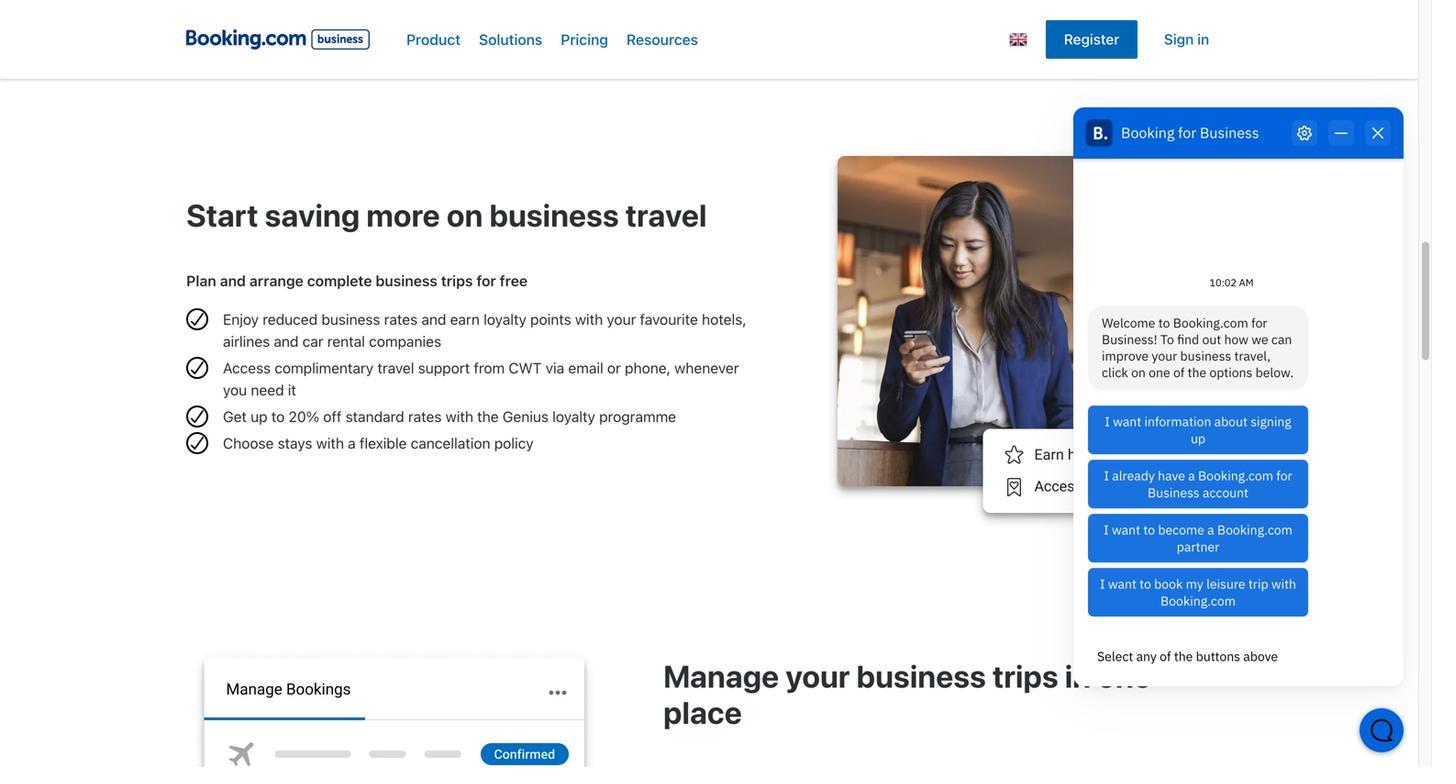 Task type: describe. For each thing, give the bounding box(es) containing it.
cancellation
[[411, 435, 491, 452]]

pricing
[[561, 31, 608, 48]]

off
[[323, 408, 342, 426]]

choose
[[223, 435, 274, 452]]

start
[[186, 197, 258, 233]]

you
[[223, 382, 247, 399]]

business inside enjoy reduced business rates and earn loyalty points with your favourite hotels, airlines and car rental companies access complimentary travel support from cwt via email or phone, whenever you need it get up to 20% off standard rates with the genius loyalty programme choose stays with a flexible cancellation policy
[[322, 311, 380, 328]]

1 horizontal spatial with
[[446, 408, 474, 426]]

support
[[418, 360, 470, 377]]

in inside manage your business trips in one place
[[1065, 658, 1091, 694]]

need
[[251, 382, 284, 399]]

companies
[[369, 333, 441, 350]]

manage
[[664, 658, 779, 694]]

free
[[500, 272, 528, 290]]

your inside enjoy reduced business rates and earn loyalty points with your favourite hotels, airlines and car rental companies access complimentary travel support from cwt via email or phone, whenever you need it get up to 20% off standard rates with the genius loyalty programme choose stays with a flexible cancellation policy
[[607, 311, 636, 328]]

solutions link
[[470, 0, 552, 79]]

from
[[474, 360, 505, 377]]

manage your business trips in one place image
[[186, 596, 599, 767]]

register
[[1064, 31, 1120, 48]]

1 horizontal spatial loyalty
[[553, 408, 596, 426]]

a
[[348, 435, 356, 452]]

resources
[[627, 31, 698, 48]]

product
[[407, 31, 461, 48]]

0 horizontal spatial with
[[316, 435, 344, 452]]

register link
[[1046, 20, 1138, 59]]

start saving more on business travel image
[[820, 128, 1233, 541]]

the
[[477, 408, 499, 426]]

or
[[608, 360, 621, 377]]

plan
[[186, 272, 216, 290]]

earn
[[450, 311, 480, 328]]

0 vertical spatial trips
[[441, 272, 473, 290]]

it
[[288, 382, 296, 399]]

0 horizontal spatial loyalty
[[484, 311, 527, 328]]

to
[[272, 408, 285, 426]]

for
[[477, 272, 496, 290]]

business inside manage your business trips in one place
[[857, 658, 986, 694]]

manage your business trips in one place
[[664, 658, 1152, 731]]

1 horizontal spatial in
[[1198, 31, 1210, 48]]

resources link
[[618, 0, 708, 79]]

genius
[[503, 408, 549, 426]]

cwt
[[509, 360, 542, 377]]

via
[[546, 360, 565, 377]]

one
[[1098, 658, 1152, 694]]

policy
[[494, 435, 534, 452]]

arrange
[[250, 272, 304, 290]]

20%
[[289, 408, 320, 426]]



Task type: vqa. For each thing, say whether or not it's contained in the screenshot.
the left trips
yes



Task type: locate. For each thing, give the bounding box(es) containing it.
2 horizontal spatial with
[[575, 311, 603, 328]]

plan and arrange complete business trips for free
[[186, 272, 528, 290]]

rates up companies
[[384, 311, 418, 328]]

programme
[[599, 408, 676, 426]]

rates
[[384, 311, 418, 328], [408, 408, 442, 426]]

saving
[[265, 197, 360, 233]]

1 vertical spatial loyalty
[[553, 408, 596, 426]]

in
[[1198, 31, 1210, 48], [1065, 658, 1091, 694]]

whenever
[[675, 360, 739, 377]]

place
[[664, 694, 742, 731]]

reduced
[[263, 311, 318, 328]]

complete
[[307, 272, 372, 290]]

solutions
[[479, 31, 543, 48]]

and
[[220, 272, 246, 290], [422, 311, 446, 328], [274, 333, 299, 350]]

0 vertical spatial travel
[[626, 197, 707, 233]]

standard
[[346, 408, 404, 426]]

sign in
[[1165, 31, 1210, 48]]

sign
[[1165, 31, 1194, 48]]

stays
[[278, 435, 313, 452]]

1 vertical spatial trips
[[993, 658, 1059, 694]]

flexible
[[360, 435, 407, 452]]

2 horizontal spatial and
[[422, 311, 446, 328]]

1 vertical spatial your
[[786, 658, 850, 694]]

0 horizontal spatial in
[[1065, 658, 1091, 694]]

0 vertical spatial your
[[607, 311, 636, 328]]

and down reduced
[[274, 333, 299, 350]]

0 horizontal spatial and
[[220, 272, 246, 290]]

hotels,
[[702, 311, 747, 328]]

rates up cancellation
[[408, 408, 442, 426]]

1 vertical spatial in
[[1065, 658, 1091, 694]]

phone,
[[625, 360, 671, 377]]

sign in link
[[1142, 20, 1233, 59]]

0 horizontal spatial your
[[607, 311, 636, 328]]

product link
[[397, 0, 470, 79]]

1 horizontal spatial and
[[274, 333, 299, 350]]

british english image
[[1009, 30, 1028, 49]]

2 vertical spatial with
[[316, 435, 344, 452]]

your inside manage your business trips in one place
[[786, 658, 850, 694]]

booking.com for business image
[[186, 29, 370, 49]]

trips inside manage your business trips in one place
[[993, 658, 1059, 694]]

in right sign
[[1198, 31, 1210, 48]]

0 vertical spatial in
[[1198, 31, 1210, 48]]

airlines
[[223, 333, 270, 350]]

start saving more on business travel
[[186, 197, 707, 233]]

points
[[531, 311, 572, 328]]

pricing link
[[552, 0, 618, 79]]

complimentary
[[275, 360, 374, 377]]

access
[[223, 360, 271, 377]]

more
[[366, 197, 440, 233]]

travel inside enjoy reduced business rates and earn loyalty points with your favourite hotels, airlines and car rental companies access complimentary travel support from cwt via email or phone, whenever you need it get up to 20% off standard rates with the genius loyalty programme choose stays with a flexible cancellation policy
[[378, 360, 414, 377]]

business
[[490, 197, 619, 233], [376, 272, 438, 290], [322, 311, 380, 328], [857, 658, 986, 694]]

1 vertical spatial and
[[422, 311, 446, 328]]

enjoy reduced business rates and earn loyalty points with your favourite hotels, airlines and car rental companies access complimentary travel support from cwt via email or phone, whenever you need it get up to 20% off standard rates with the genius loyalty programme choose stays with a flexible cancellation policy
[[223, 311, 747, 452]]

1 vertical spatial rates
[[408, 408, 442, 426]]

with right points
[[575, 311, 603, 328]]

0 vertical spatial and
[[220, 272, 246, 290]]

0 horizontal spatial travel
[[378, 360, 414, 377]]

0 vertical spatial loyalty
[[484, 311, 527, 328]]

get
[[223, 408, 247, 426]]

0 vertical spatial with
[[575, 311, 603, 328]]

with left a
[[316, 435, 344, 452]]

with up cancellation
[[446, 408, 474, 426]]

1 horizontal spatial trips
[[993, 658, 1059, 694]]

your
[[607, 311, 636, 328], [786, 658, 850, 694]]

favourite
[[640, 311, 698, 328]]

loyalty
[[484, 311, 527, 328], [553, 408, 596, 426]]

on
[[447, 197, 483, 233]]

loyalty down free
[[484, 311, 527, 328]]

and left earn
[[422, 311, 446, 328]]

rental
[[327, 333, 365, 350]]

1 horizontal spatial travel
[[626, 197, 707, 233]]

with
[[575, 311, 603, 328], [446, 408, 474, 426], [316, 435, 344, 452]]

enjoy
[[223, 311, 259, 328]]

1 horizontal spatial your
[[786, 658, 850, 694]]

email
[[569, 360, 604, 377]]

0 horizontal spatial trips
[[441, 272, 473, 290]]

car
[[303, 333, 324, 350]]

1 vertical spatial travel
[[378, 360, 414, 377]]

up
[[251, 408, 268, 426]]

loyalty right genius
[[553, 408, 596, 426]]

0 vertical spatial rates
[[384, 311, 418, 328]]

and right plan
[[220, 272, 246, 290]]

2 vertical spatial and
[[274, 333, 299, 350]]

1 vertical spatial with
[[446, 408, 474, 426]]

travel
[[626, 197, 707, 233], [378, 360, 414, 377]]

trips
[[441, 272, 473, 290], [993, 658, 1059, 694]]

in left one
[[1065, 658, 1091, 694]]



